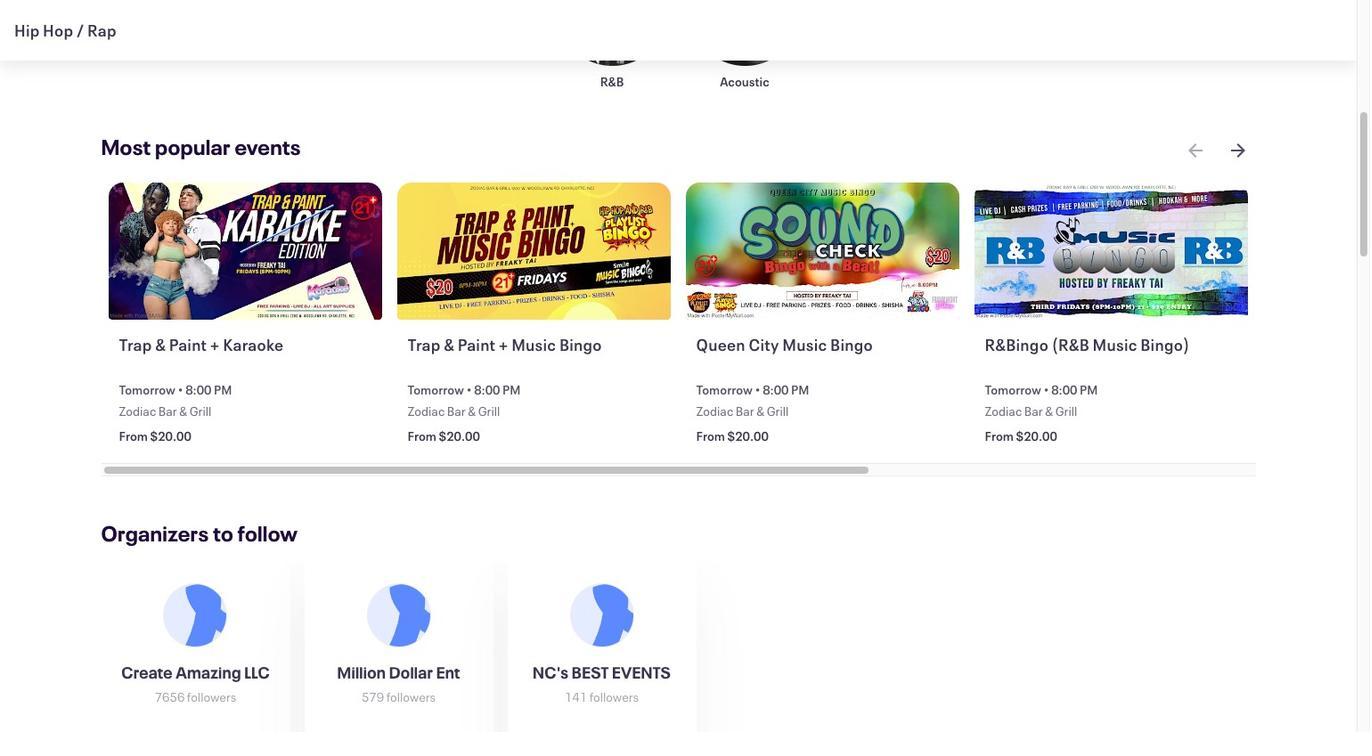 Task type: locate. For each thing, give the bounding box(es) containing it.
bar down city
[[736, 403, 755, 420]]

1 bar from the left
[[159, 403, 177, 420]]

2 grill from the left
[[478, 403, 500, 420]]

queen
[[697, 334, 746, 356]]

r&bingo (r&b music bingo) primary image image
[[975, 183, 1249, 320]]

grill
[[190, 403, 212, 420], [478, 403, 500, 420], [767, 403, 789, 420], [1056, 403, 1078, 420]]

grill down queen city music bingo
[[767, 403, 789, 420]]

bar for queen city music bingo
[[736, 403, 755, 420]]

$20.00 for trap & paint + karaoke
[[150, 428, 192, 445]]

8:00 for trap & paint + karaoke
[[186, 382, 212, 399]]

follow
[[238, 520, 298, 549]]

grill for trap & paint + karaoke
[[190, 403, 212, 420]]

8:00 down queen city music bingo
[[763, 382, 789, 399]]

2 zodiac from the left
[[408, 403, 445, 420]]

0 horizontal spatial music
[[512, 334, 557, 356]]

3 pm from the left
[[792, 382, 810, 399]]

3 8:00 from the left
[[763, 382, 789, 399]]

1 tomorrow • 8:00 pm zodiac bar & grill from $20.00 from the left
[[119, 382, 232, 445]]

1 paint from the left
[[169, 334, 207, 356]]

ent
[[436, 663, 460, 684]]

music for r&bingo (r&b music bingo)
[[1093, 334, 1138, 356]]

pm
[[214, 382, 232, 399], [503, 382, 521, 399], [792, 382, 810, 399], [1080, 382, 1099, 399]]

tomorrow
[[119, 382, 175, 399], [408, 382, 464, 399], [697, 382, 753, 399], [985, 382, 1042, 399]]

(r&b
[[1052, 334, 1090, 356]]

2 bar from the left
[[447, 403, 466, 420]]

followers down dollar
[[387, 689, 436, 706]]

grill for r&bingo (r&b music bingo)
[[1056, 403, 1078, 420]]

pm down queen city music bingo link
[[792, 382, 810, 399]]

bar for trap & paint + music bingo
[[447, 403, 466, 420]]

$20.00
[[150, 428, 192, 445], [439, 428, 480, 445], [728, 428, 769, 445], [1017, 428, 1058, 445]]

trap & paint + music bingo link
[[408, 334, 665, 378]]

4 $20.00 from the left
[[1017, 428, 1058, 445]]

4 pm from the left
[[1080, 382, 1099, 399]]

$20.00 for trap & paint + music bingo
[[439, 428, 480, 445]]

tomorrow for trap & paint + karaoke
[[119, 382, 175, 399]]

followers for dollar
[[387, 689, 436, 706]]

• down trap & paint + karaoke
[[178, 382, 183, 399]]

pm down "trap & paint + karaoke" link
[[214, 382, 232, 399]]

2 from from the left
[[408, 428, 437, 445]]

4 zodiac from the left
[[985, 403, 1023, 420]]

3 music from the left
[[1093, 334, 1138, 356]]

1 trap from the left
[[119, 334, 152, 356]]

0 horizontal spatial +
[[210, 334, 220, 356]]

1 zodiac from the left
[[119, 403, 156, 420]]

2 pm from the left
[[503, 382, 521, 399]]

1 horizontal spatial +
[[499, 334, 509, 356]]

hip hop / rap
[[14, 20, 117, 41]]

create
[[122, 663, 173, 684]]

rap
[[87, 20, 117, 41]]

+ inside trap & paint + music bingo link
[[499, 334, 509, 356]]

paint
[[169, 334, 207, 356], [458, 334, 496, 356]]

2 music from the left
[[783, 334, 828, 356]]

3 • from the left
[[755, 382, 761, 399]]

0 horizontal spatial bingo
[[560, 334, 602, 356]]

8:00 down the trap & paint + music bingo
[[474, 382, 500, 399]]

city
[[749, 334, 780, 356]]

music
[[512, 334, 557, 356], [783, 334, 828, 356], [1093, 334, 1138, 356]]

million dollar ent 579 followers
[[337, 663, 460, 706]]

&
[[155, 334, 166, 356], [444, 334, 455, 356], [179, 403, 187, 420], [468, 403, 476, 420], [757, 403, 765, 420], [1046, 403, 1054, 420]]

& for queen city music bingo
[[757, 403, 765, 420]]

organizers
[[101, 520, 209, 549]]

tomorrow down trap & paint + karaoke
[[119, 382, 175, 399]]

• down city
[[755, 382, 761, 399]]

followers
[[187, 689, 236, 706], [387, 689, 436, 706], [590, 689, 639, 706]]

3 $20.00 from the left
[[728, 428, 769, 445]]

events
[[612, 663, 671, 684]]

3 followers from the left
[[590, 689, 639, 706]]

4 tomorrow • 8:00 pm zodiac bar & grill from $20.00 from the left
[[985, 382, 1099, 445]]

tomorrow • 8:00 pm zodiac bar & grill from $20.00 down r&bingo
[[985, 382, 1099, 445]]

2 + from the left
[[499, 334, 509, 356]]

pm for queen city music bingo
[[792, 382, 810, 399]]

+ for karaoke
[[210, 334, 220, 356]]

followers for best
[[590, 689, 639, 706]]

1 horizontal spatial paint
[[458, 334, 496, 356]]

from
[[119, 428, 148, 445], [408, 428, 437, 445], [697, 428, 726, 445], [985, 428, 1014, 445]]

pm down trap & paint + music bingo link on the left of the page
[[503, 382, 521, 399]]

2 8:00 from the left
[[474, 382, 500, 399]]

best
[[572, 663, 609, 684]]

2 tomorrow from the left
[[408, 382, 464, 399]]

2 followers from the left
[[387, 689, 436, 706]]

• down r&bingo
[[1044, 382, 1050, 399]]

followers inside million dollar ent 579 followers
[[387, 689, 436, 706]]

grill down trap & paint + karaoke
[[190, 403, 212, 420]]

queen city music bingo primary image image
[[686, 183, 960, 320]]

followers down amazing at the left bottom
[[187, 689, 236, 706]]

• for trap & paint + karaoke
[[178, 382, 183, 399]]

2 • from the left
[[467, 382, 472, 399]]

2 horizontal spatial music
[[1093, 334, 1138, 356]]

1 followers from the left
[[187, 689, 236, 706]]

tomorrow down queen
[[697, 382, 753, 399]]

1 horizontal spatial trap
[[408, 334, 441, 356]]

bar down trap & paint + karaoke
[[159, 403, 177, 420]]

paint for music
[[458, 334, 496, 356]]

tomorrow down r&bingo
[[985, 382, 1042, 399]]

3 zodiac from the left
[[697, 403, 734, 420]]

1 horizontal spatial bingo
[[831, 334, 873, 356]]

1 $20.00 from the left
[[150, 428, 192, 445]]

1 • from the left
[[178, 382, 183, 399]]

queen city music bingo
[[697, 334, 873, 356]]

2 $20.00 from the left
[[439, 428, 480, 445]]

3 grill from the left
[[767, 403, 789, 420]]

• for queen city music bingo
[[755, 382, 761, 399]]

$20.00 for queen city music bingo
[[728, 428, 769, 445]]

4 bar from the left
[[1025, 403, 1043, 420]]

1 grill from the left
[[190, 403, 212, 420]]

2 trap from the left
[[408, 334, 441, 356]]

1 music from the left
[[512, 334, 557, 356]]

tomorrow • 8:00 pm zodiac bar & grill from $20.00 down trap & paint + karaoke
[[119, 382, 232, 445]]

4 tomorrow from the left
[[985, 382, 1042, 399]]

arrow right chunky_svg image
[[1228, 140, 1249, 161]]

tomorrow down the trap & paint + music bingo
[[408, 382, 464, 399]]

bingo
[[560, 334, 602, 356], [831, 334, 873, 356]]

zodiac
[[119, 403, 156, 420], [408, 403, 445, 420], [697, 403, 734, 420], [985, 403, 1023, 420]]

tomorrow • 8:00 pm zodiac bar & grill from $20.00 for trap & paint + karaoke
[[119, 382, 232, 445]]

3 bar from the left
[[736, 403, 755, 420]]

followers down best
[[590, 689, 639, 706]]

1 from from the left
[[119, 428, 148, 445]]

from for trap & paint + karaoke
[[119, 428, 148, 445]]

trap & paint + karaoke link
[[119, 334, 376, 378]]

million
[[337, 663, 386, 684]]

queen city music bingo link
[[697, 334, 953, 378]]

3 tomorrow • 8:00 pm zodiac bar & grill from $20.00 from the left
[[697, 382, 810, 445]]

8:00
[[186, 382, 212, 399], [474, 382, 500, 399], [763, 382, 789, 399], [1052, 382, 1078, 399]]

music for queen city music bingo
[[783, 334, 828, 356]]

tomorrow • 8:00 pm zodiac bar & grill from $20.00
[[119, 382, 232, 445], [408, 382, 521, 445], [697, 382, 810, 445], [985, 382, 1099, 445]]

followers for amazing
[[187, 689, 236, 706]]

grill down the (r&b
[[1056, 403, 1078, 420]]

/
[[76, 20, 84, 41]]

1 horizontal spatial music
[[783, 334, 828, 356]]

pm for trap & paint + music bingo
[[503, 382, 521, 399]]

+ inside "trap & paint + karaoke" link
[[210, 334, 220, 356]]

4 grill from the left
[[1056, 403, 1078, 420]]

0 horizontal spatial trap
[[119, 334, 152, 356]]

1 8:00 from the left
[[186, 382, 212, 399]]

trap & paint + music bingo
[[408, 334, 602, 356]]

tomorrow • 8:00 pm zodiac bar & grill from $20.00 for queen city music bingo
[[697, 382, 810, 445]]

acoustic
[[720, 73, 770, 90]]

trap & paint + music bingo primary image image
[[397, 183, 672, 320]]

• for r&bingo (r&b music bingo)
[[1044, 382, 1050, 399]]

0 horizontal spatial followers
[[187, 689, 236, 706]]

tomorrow • 8:00 pm zodiac bar & grill from $20.00 down city
[[697, 382, 810, 445]]

tomorrow • 8:00 pm zodiac bar & grill from $20.00 down the trap & paint + music bingo
[[408, 382, 521, 445]]

8:00 down trap & paint + karaoke
[[186, 382, 212, 399]]

grill for trap & paint + music bingo
[[478, 403, 500, 420]]

• down the trap & paint + music bingo
[[467, 382, 472, 399]]

trap
[[119, 334, 152, 356], [408, 334, 441, 356]]

most
[[101, 133, 151, 161]]

bar
[[159, 403, 177, 420], [447, 403, 466, 420], [736, 403, 755, 420], [1025, 403, 1043, 420]]

8:00 for r&bingo (r&b music bingo)
[[1052, 382, 1078, 399]]

from for r&bingo (r&b music bingo)
[[985, 428, 1014, 445]]

4 8:00 from the left
[[1052, 382, 1078, 399]]

•
[[178, 382, 183, 399], [467, 382, 472, 399], [755, 382, 761, 399], [1044, 382, 1050, 399]]

1 + from the left
[[210, 334, 220, 356]]

grill down the trap & paint + music bingo
[[478, 403, 500, 420]]

trap for trap & paint + music bingo
[[408, 334, 441, 356]]

3 tomorrow from the left
[[697, 382, 753, 399]]

r&bingo
[[985, 334, 1049, 356]]

+
[[210, 334, 220, 356], [499, 334, 509, 356]]

2 horizontal spatial followers
[[590, 689, 639, 706]]

pm down "r&bingo (r&b music bingo)" link
[[1080, 382, 1099, 399]]

1 horizontal spatial followers
[[387, 689, 436, 706]]

zodiac for trap & paint + karaoke
[[119, 403, 156, 420]]

1 tomorrow from the left
[[119, 382, 175, 399]]

141
[[565, 689, 588, 706]]

3 from from the left
[[697, 428, 726, 445]]

4 • from the left
[[1044, 382, 1050, 399]]

hop
[[43, 20, 73, 41]]

trap & paint + karaoke primary image image
[[108, 183, 383, 320]]

zodiac for queen city music bingo
[[697, 403, 734, 420]]

• for trap & paint + music bingo
[[467, 382, 472, 399]]

bar down r&bingo
[[1025, 403, 1043, 420]]

8:00 for queen city music bingo
[[763, 382, 789, 399]]

1 bingo from the left
[[560, 334, 602, 356]]

nc's
[[533, 663, 569, 684]]

followers inside create amazing llc 7656 followers
[[187, 689, 236, 706]]

0 horizontal spatial paint
[[169, 334, 207, 356]]

8:00 down the (r&b
[[1052, 382, 1078, 399]]

r&bingo (r&b music bingo)
[[985, 334, 1191, 356]]

followers inside nc's best events 141 followers
[[590, 689, 639, 706]]

2 paint from the left
[[458, 334, 496, 356]]

4 from from the left
[[985, 428, 1014, 445]]

& for trap & paint + music bingo
[[468, 403, 476, 420]]

2 tomorrow • 8:00 pm zodiac bar & grill from $20.00 from the left
[[408, 382, 521, 445]]

to
[[213, 520, 234, 549]]

bar down the trap & paint + music bingo
[[447, 403, 466, 420]]

1 pm from the left
[[214, 382, 232, 399]]

dollar
[[389, 663, 433, 684]]

nc's best events 141 followers
[[533, 663, 671, 706]]

bar for trap & paint + karaoke
[[159, 403, 177, 420]]



Task type: describe. For each thing, give the bounding box(es) containing it.
most popular events
[[101, 133, 301, 161]]

create amazing llc 7656 followers
[[122, 663, 270, 706]]

trap & paint + karaoke
[[119, 334, 284, 356]]

acoustic link
[[689, 0, 801, 90]]

pm for r&bingo (r&b music bingo)
[[1080, 382, 1099, 399]]

tomorrow for r&bingo (r&b music bingo)
[[985, 382, 1042, 399]]

r&b link
[[557, 0, 668, 90]]

paint for karaoke
[[169, 334, 207, 356]]

arrow left chunky_svg image
[[1185, 140, 1206, 161]]

trap for trap & paint + karaoke
[[119, 334, 152, 356]]

& for r&bingo (r&b music bingo)
[[1046, 403, 1054, 420]]

hip
[[14, 20, 40, 41]]

r&bingo (r&b music bingo) link
[[985, 334, 1242, 378]]

from for trap & paint + music bingo
[[408, 428, 437, 445]]

8:00 for trap & paint + music bingo
[[474, 382, 500, 399]]

2 bingo from the left
[[831, 334, 873, 356]]

579
[[362, 689, 384, 706]]

llc
[[244, 663, 270, 684]]

events
[[235, 133, 301, 161]]

bar for r&bingo (r&b music bingo)
[[1025, 403, 1043, 420]]

karaoke
[[223, 334, 284, 356]]

zodiac for trap & paint + music bingo
[[408, 403, 445, 420]]

r&b
[[600, 73, 624, 90]]

from for queen city music bingo
[[697, 428, 726, 445]]

$20.00 for r&bingo (r&b music bingo)
[[1017, 428, 1058, 445]]

tomorrow • 8:00 pm zodiac bar & grill from $20.00 for trap & paint + music bingo
[[408, 382, 521, 445]]

bingo)
[[1141, 334, 1191, 356]]

pm for trap & paint + karaoke
[[214, 382, 232, 399]]

tomorrow for queen city music bingo
[[697, 382, 753, 399]]

+ for music
[[499, 334, 509, 356]]

tomorrow for trap & paint + music bingo
[[408, 382, 464, 399]]

& for trap & paint + karaoke
[[179, 403, 187, 420]]

tomorrow • 8:00 pm zodiac bar & grill from $20.00 for r&bingo (r&b music bingo)
[[985, 382, 1099, 445]]

amazing
[[176, 663, 241, 684]]

popular
[[155, 133, 231, 161]]

grill for queen city music bingo
[[767, 403, 789, 420]]

7656
[[155, 689, 185, 706]]

organizers to follow
[[101, 520, 298, 549]]

zodiac for r&bingo (r&b music bingo)
[[985, 403, 1023, 420]]



Task type: vqa. For each thing, say whether or not it's contained in the screenshot.


